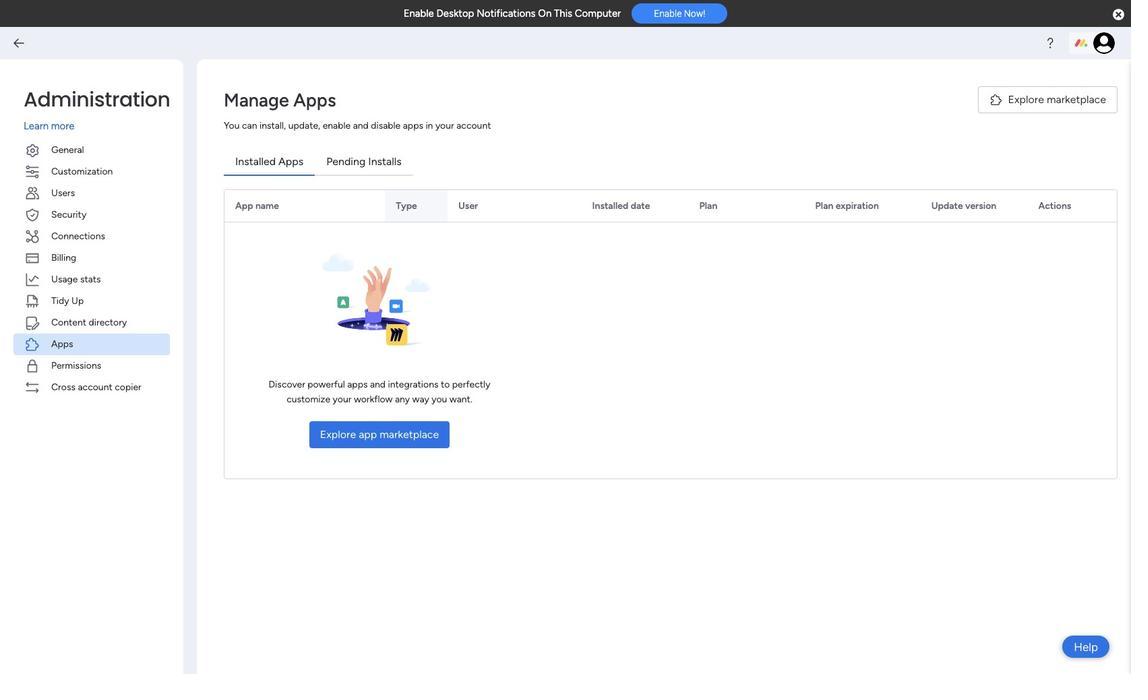 Task type: describe. For each thing, give the bounding box(es) containing it.
you can install, update, enable and disable apps in your account
[[224, 120, 491, 131]]

enable for enable desktop notifications on this computer
[[404, 7, 434, 20]]

row group inside explore app marketplace "table"
[[225, 190, 1117, 222]]

customization
[[51, 166, 113, 177]]

perfectly
[[452, 379, 491, 390]]

enable for enable now!
[[654, 8, 682, 19]]

connections
[[51, 230, 105, 242]]

up
[[71, 295, 84, 306]]

tidy
[[51, 295, 69, 306]]

manage
[[224, 89, 289, 111]]

update
[[932, 200, 963, 211]]

directory
[[89, 317, 127, 328]]

copier
[[115, 381, 141, 393]]

type
[[396, 200, 417, 211]]

plan for plan
[[699, 200, 718, 211]]

enable now! button
[[632, 4, 728, 24]]

explore marketplace
[[1008, 93, 1106, 106]]

disable
[[371, 120, 401, 131]]

installed for installed date
[[592, 200, 629, 211]]

marketplace inside "table"
[[380, 428, 439, 441]]

installed apps link
[[225, 150, 314, 174]]

pending installs link
[[316, 150, 412, 174]]

explore marketplace button
[[978, 86, 1118, 113]]

date
[[631, 200, 650, 211]]

content directory
[[51, 317, 127, 328]]

installs
[[368, 155, 402, 168]]

can
[[242, 120, 257, 131]]

help button
[[1063, 636, 1110, 658]]

explore app marketplace table
[[224, 189, 1118, 479]]

to
[[441, 379, 450, 390]]

and inside "discover powerful apps and integrations to perfectly customize your workflow any way you want."
[[370, 379, 386, 390]]

no apps installed yet image
[[322, 253, 437, 346]]

tidy up
[[51, 295, 84, 306]]

you
[[432, 394, 447, 405]]

app
[[359, 428, 377, 441]]

apps for installed apps
[[278, 155, 304, 168]]

permissions
[[51, 360, 101, 371]]

notifications
[[477, 7, 536, 20]]

apps inside "discover powerful apps and integrations to perfectly customize your workflow any way you want."
[[347, 379, 368, 390]]

learn more link
[[24, 119, 170, 134]]

installed for installed apps
[[235, 155, 276, 168]]

customize
[[287, 394, 330, 405]]

administration learn more
[[24, 85, 170, 132]]

explore app marketplace
[[320, 428, 439, 441]]

0 horizontal spatial account
[[78, 381, 112, 393]]

workflow
[[354, 394, 393, 405]]

security
[[51, 209, 86, 220]]

stats
[[80, 273, 101, 285]]

computer
[[575, 7, 621, 20]]

administration
[[24, 85, 170, 114]]

this
[[554, 7, 573, 20]]

billing
[[51, 252, 76, 263]]

now!
[[684, 8, 706, 19]]

0 horizontal spatial and
[[353, 120, 369, 131]]

any
[[395, 394, 410, 405]]

manage apps
[[224, 89, 336, 111]]



Task type: vqa. For each thing, say whether or not it's contained in the screenshot.
link
no



Task type: locate. For each thing, give the bounding box(es) containing it.
integrations
[[388, 379, 439, 390]]

1 horizontal spatial enable
[[654, 8, 682, 19]]

0 horizontal spatial enable
[[404, 7, 434, 20]]

and up workflow
[[370, 379, 386, 390]]

apps up workflow
[[347, 379, 368, 390]]

general
[[51, 144, 84, 155]]

learn
[[24, 120, 49, 132]]

tab list containing installed apps
[[224, 149, 1118, 176]]

explore app marketplace button
[[309, 421, 450, 448]]

account right in
[[457, 120, 491, 131]]

app name
[[235, 200, 279, 211]]

enable desktop notifications on this computer
[[404, 7, 621, 20]]

0 horizontal spatial your
[[333, 394, 352, 405]]

explore
[[1008, 93, 1044, 106], [320, 428, 356, 441]]

account down permissions
[[78, 381, 112, 393]]

0 horizontal spatial marketplace
[[380, 428, 439, 441]]

enable inside button
[[654, 8, 682, 19]]

1 horizontal spatial plan
[[816, 200, 834, 211]]

users
[[51, 187, 75, 199]]

explore inside explore marketplace button
[[1008, 93, 1044, 106]]

0 horizontal spatial explore
[[320, 428, 356, 441]]

apps
[[403, 120, 423, 131], [347, 379, 368, 390]]

1 horizontal spatial account
[[457, 120, 491, 131]]

0 vertical spatial your
[[435, 120, 454, 131]]

0 vertical spatial account
[[457, 120, 491, 131]]

way
[[412, 394, 429, 405]]

installed
[[235, 155, 276, 168], [592, 200, 629, 211]]

1 horizontal spatial installed
[[592, 200, 629, 211]]

marketplace down any
[[380, 428, 439, 441]]

installed date
[[592, 200, 650, 211]]

powerful
[[308, 379, 345, 390]]

installed apps
[[235, 155, 304, 168]]

usage
[[51, 273, 78, 285]]

kendall parks image
[[1094, 32, 1115, 54]]

1 horizontal spatial and
[[370, 379, 386, 390]]

install,
[[260, 120, 286, 131]]

apps left in
[[403, 120, 423, 131]]

enable
[[404, 7, 434, 20], [654, 8, 682, 19]]

update version
[[932, 200, 997, 211]]

and
[[353, 120, 369, 131], [370, 379, 386, 390]]

2 plan from the left
[[816, 200, 834, 211]]

your right in
[[435, 120, 454, 131]]

plan
[[699, 200, 718, 211], [816, 200, 834, 211]]

dapulse close image
[[1113, 8, 1125, 22]]

pending
[[326, 155, 366, 168]]

1 horizontal spatial explore
[[1008, 93, 1044, 106]]

0 vertical spatial explore
[[1008, 93, 1044, 106]]

in
[[426, 120, 433, 131]]

plan expiration
[[816, 200, 879, 211]]

more
[[51, 120, 75, 132]]

apps
[[293, 89, 336, 111], [278, 155, 304, 168], [51, 338, 73, 350]]

content
[[51, 317, 86, 328]]

enable now!
[[654, 8, 706, 19]]

user
[[458, 200, 478, 211]]

apps down update,
[[278, 155, 304, 168]]

installed down "can"
[[235, 155, 276, 168]]

apps down "content"
[[51, 338, 73, 350]]

apps up update,
[[293, 89, 336, 111]]

1 vertical spatial explore
[[320, 428, 356, 441]]

cross
[[51, 381, 76, 393]]

explore for explore marketplace
[[1008, 93, 1044, 106]]

name
[[255, 200, 279, 211]]

1 vertical spatial marketplace
[[380, 428, 439, 441]]

plan for plan expiration
[[816, 200, 834, 211]]

and right enable at top left
[[353, 120, 369, 131]]

0 vertical spatial and
[[353, 120, 369, 131]]

actions
[[1039, 200, 1072, 211]]

update,
[[288, 120, 320, 131]]

back to workspace image
[[12, 36, 26, 50]]

expiration
[[836, 200, 879, 211]]

marketplace
[[1047, 93, 1106, 106], [380, 428, 439, 441]]

pending installs
[[326, 155, 402, 168]]

explore down help image
[[1008, 93, 1044, 106]]

cross account copier
[[51, 381, 141, 393]]

on
[[538, 7, 552, 20]]

enable left now!
[[654, 8, 682, 19]]

version
[[966, 200, 997, 211]]

your inside "discover powerful apps and integrations to perfectly customize your workflow any way you want."
[[333, 394, 352, 405]]

1 vertical spatial and
[[370, 379, 386, 390]]

enable
[[323, 120, 351, 131]]

installed left 'date'
[[592, 200, 629, 211]]

0 horizontal spatial plan
[[699, 200, 718, 211]]

explore for explore app marketplace
[[320, 428, 356, 441]]

your down powerful
[[333, 394, 352, 405]]

1 vertical spatial installed
[[592, 200, 629, 211]]

discover powerful apps and integrations to perfectly customize your workflow any way you want.
[[269, 379, 491, 405]]

1 vertical spatial apps
[[347, 379, 368, 390]]

usage stats
[[51, 273, 101, 285]]

help
[[1074, 640, 1098, 654]]

1 vertical spatial account
[[78, 381, 112, 393]]

2 vertical spatial apps
[[51, 338, 73, 350]]

1 horizontal spatial marketplace
[[1047, 93, 1106, 106]]

row group containing app name
[[225, 190, 1117, 222]]

app
[[235, 200, 253, 211]]

1 plan from the left
[[699, 200, 718, 211]]

1 vertical spatial your
[[333, 394, 352, 405]]

help image
[[1044, 36, 1057, 50]]

you
[[224, 120, 240, 131]]

desktop
[[437, 7, 474, 20]]

0 vertical spatial installed
[[235, 155, 276, 168]]

enable left desktop
[[404, 7, 434, 20]]

1 horizontal spatial apps
[[403, 120, 423, 131]]

marketplace down help image
[[1047, 93, 1106, 106]]

installed inside explore app marketplace "table"
[[592, 200, 629, 211]]

0 vertical spatial apps
[[403, 120, 423, 131]]

0 horizontal spatial installed
[[235, 155, 276, 168]]

0 horizontal spatial apps
[[347, 379, 368, 390]]

1 vertical spatial apps
[[278, 155, 304, 168]]

0 vertical spatial apps
[[293, 89, 336, 111]]

tab list
[[224, 149, 1118, 176]]

explore left app
[[320, 428, 356, 441]]

explore inside explore app marketplace button
[[320, 428, 356, 441]]

apps for manage apps
[[293, 89, 336, 111]]

row group
[[225, 190, 1117, 222]]

account
[[457, 120, 491, 131], [78, 381, 112, 393]]

0 vertical spatial marketplace
[[1047, 93, 1106, 106]]

your
[[435, 120, 454, 131], [333, 394, 352, 405]]

1 horizontal spatial your
[[435, 120, 454, 131]]

discover
[[269, 379, 305, 390]]

want.
[[450, 394, 473, 405]]



